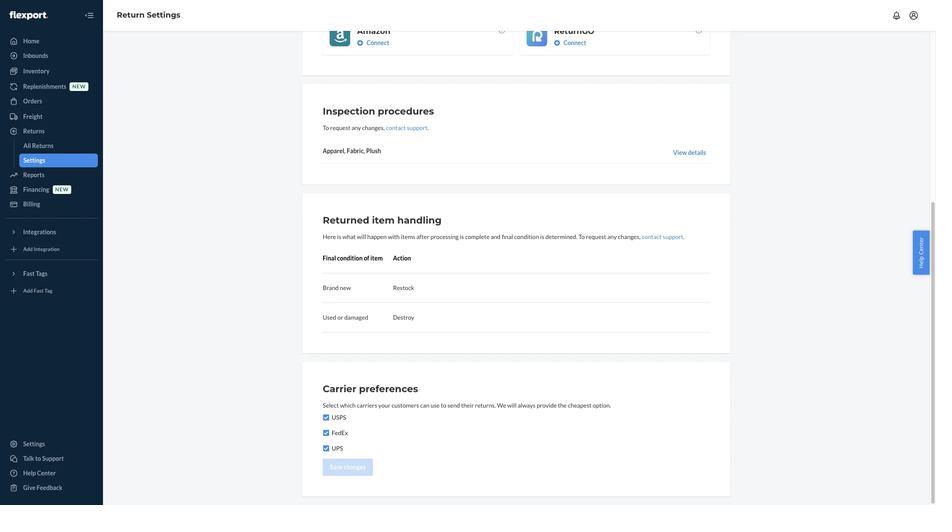 Task type: locate. For each thing, give the bounding box(es) containing it.
here
[[323, 233, 336, 240]]

inspection
[[323, 106, 375, 117]]

0 horizontal spatial to
[[323, 124, 329, 131]]

condition
[[514, 233, 539, 240], [337, 255, 363, 262]]

fast left tag at bottom
[[34, 288, 44, 294]]

request down "inspection"
[[330, 124, 351, 131]]

changes
[[344, 464, 366, 471]]

center
[[918, 237, 926, 255], [37, 470, 56, 477]]

used or damaged
[[323, 314, 368, 321]]

all
[[23, 142, 31, 149]]

0 horizontal spatial help center
[[23, 470, 56, 477]]

add left integration
[[23, 246, 33, 253]]

give feedback
[[23, 484, 62, 492]]

0 horizontal spatial condition
[[337, 255, 363, 262]]

1 horizontal spatial to
[[441, 402, 447, 409]]

0 horizontal spatial center
[[37, 470, 56, 477]]

changes,
[[362, 124, 385, 131], [618, 233, 641, 240]]

request right determined.
[[586, 233, 607, 240]]

help
[[918, 256, 926, 268], [23, 470, 36, 477]]

help center button
[[914, 231, 930, 275]]

select
[[323, 402, 339, 409]]

0 horizontal spatial help
[[23, 470, 36, 477]]

0 vertical spatial to
[[441, 402, 447, 409]]

to right determined.
[[579, 233, 585, 240]]

1 vertical spatial will
[[508, 402, 517, 409]]

home link
[[5, 34, 98, 48]]

0 vertical spatial changes,
[[362, 124, 385, 131]]

integrations
[[23, 228, 56, 236]]

return settings
[[117, 10, 181, 20]]

integration
[[34, 246, 60, 253]]

condition left of
[[337, 255, 363, 262]]

2 add from the top
[[23, 288, 33, 294]]

1 connect from the left
[[367, 39, 389, 46]]

0 horizontal spatial connect
[[367, 39, 389, 46]]

add integration link
[[5, 243, 98, 256]]

2 horizontal spatial is
[[540, 233, 545, 240]]

0 horizontal spatial to
[[35, 455, 41, 462]]

orders
[[23, 97, 42, 105]]

returns
[[23, 128, 45, 135], [32, 142, 53, 149]]

1 horizontal spatial contact
[[642, 233, 662, 240]]

is left determined.
[[540, 233, 545, 240]]

give feedback button
[[5, 481, 98, 495]]

0 vertical spatial support
[[407, 124, 428, 131]]

or
[[338, 314, 343, 321]]

settings right return at the left top of the page
[[147, 10, 181, 20]]

settings link down all returns "link"
[[19, 154, 98, 167]]

check square image up the save changes button
[[323, 445, 330, 452]]

1 horizontal spatial to
[[579, 233, 585, 240]]

new right brand
[[340, 284, 351, 292]]

processing
[[431, 233, 459, 240]]

0 vertical spatial new
[[72, 83, 86, 90]]

1 vertical spatial help center
[[23, 470, 56, 477]]

contact support link
[[386, 124, 428, 131], [642, 233, 684, 240]]

0 horizontal spatial .
[[428, 124, 429, 131]]

2 plus circle image from the left
[[554, 40, 560, 46]]

0 vertical spatial check square image
[[323, 430, 330, 437]]

1 horizontal spatial center
[[918, 237, 926, 255]]

settings up talk
[[23, 441, 45, 448]]

1 horizontal spatial new
[[72, 83, 86, 90]]

2 vertical spatial new
[[340, 284, 351, 292]]

plus circle image down amazon
[[357, 40, 363, 46]]

restock
[[393, 284, 414, 292]]

contact support link for inspection procedures
[[386, 124, 428, 131]]

0 vertical spatial item
[[372, 215, 395, 226]]

connect down returngo at the right of the page
[[564, 39, 587, 46]]

1 horizontal spatial plus circle image
[[554, 40, 560, 46]]

1 horizontal spatial condition
[[514, 233, 539, 240]]

fast
[[23, 270, 35, 277], [34, 288, 44, 294]]

2 check square image from the top
[[323, 445, 330, 452]]

talk to support button
[[5, 452, 98, 466]]

check square image
[[323, 430, 330, 437], [323, 445, 330, 452]]

1 horizontal spatial help center
[[918, 237, 926, 268]]

connect for the 'plus circle' image inside connect button
[[367, 39, 389, 46]]

send
[[448, 402, 460, 409]]

plus circle image inside 'connect' link
[[554, 40, 560, 46]]

help inside help center button
[[918, 256, 926, 268]]

0 vertical spatial to
[[323, 124, 329, 131]]

item
[[372, 215, 395, 226], [371, 255, 383, 262]]

customers
[[392, 402, 419, 409]]

items
[[401, 233, 415, 240]]

1 horizontal spatial changes,
[[618, 233, 641, 240]]

to right use
[[441, 402, 447, 409]]

complete
[[465, 233, 490, 240]]

preferences
[[359, 383, 418, 395]]

check square image down check square image
[[323, 430, 330, 437]]

2 is from the left
[[460, 233, 464, 240]]

0 vertical spatial any
[[352, 124, 361, 131]]

1 vertical spatial returns
[[32, 142, 53, 149]]

returns right all
[[32, 142, 53, 149]]

handling
[[398, 215, 442, 226]]

.
[[428, 124, 429, 131], [684, 233, 685, 240]]

0 horizontal spatial contact
[[386, 124, 406, 131]]

0 horizontal spatial is
[[337, 233, 341, 240]]

will right we
[[508, 402, 517, 409]]

0 vertical spatial settings link
[[19, 154, 98, 167]]

returns inside "link"
[[32, 142, 53, 149]]

fast left tags
[[23, 270, 35, 277]]

view
[[673, 149, 687, 156]]

0 vertical spatial fast
[[23, 270, 35, 277]]

settings up the reports
[[23, 157, 45, 164]]

new down reports link
[[55, 187, 69, 193]]

condition right final
[[514, 233, 539, 240]]

settings link up support
[[5, 438, 98, 451]]

new up orders "link"
[[72, 83, 86, 90]]

1 vertical spatial any
[[608, 233, 617, 240]]

amazon
[[357, 27, 391, 36]]

returns link
[[5, 125, 98, 138]]

0 vertical spatial will
[[357, 233, 366, 240]]

1 add from the top
[[23, 246, 33, 253]]

add down fast tags
[[23, 288, 33, 294]]

0 horizontal spatial contact support link
[[386, 124, 428, 131]]

returns down freight
[[23, 128, 45, 135]]

final
[[323, 255, 336, 262]]

1 horizontal spatial contact support link
[[642, 233, 684, 240]]

0 vertical spatial contact
[[386, 124, 406, 131]]

used
[[323, 314, 336, 321]]

0 horizontal spatial new
[[55, 187, 69, 193]]

1 horizontal spatial request
[[586, 233, 607, 240]]

0 vertical spatial help center
[[918, 237, 926, 268]]

1 plus circle image from the left
[[357, 40, 363, 46]]

new for financing
[[55, 187, 69, 193]]

talk
[[23, 455, 34, 462]]

check square image
[[323, 414, 330, 421]]

support
[[42, 455, 64, 462]]

connect
[[367, 39, 389, 46], [564, 39, 587, 46]]

1 vertical spatial check square image
[[323, 445, 330, 452]]

connect down amazon
[[367, 39, 389, 46]]

any
[[352, 124, 361, 131], [608, 233, 617, 240]]

1 horizontal spatial connect
[[564, 39, 587, 46]]

plus circle image
[[357, 40, 363, 46], [554, 40, 560, 46]]

1 horizontal spatial help
[[918, 256, 926, 268]]

1 horizontal spatial any
[[608, 233, 617, 240]]

carrier
[[323, 383, 357, 395]]

1 horizontal spatial .
[[684, 233, 685, 240]]

item right of
[[371, 255, 383, 262]]

0 horizontal spatial request
[[330, 124, 351, 131]]

1 vertical spatial to
[[35, 455, 41, 462]]

will
[[357, 233, 366, 240], [508, 402, 517, 409]]

help center link
[[5, 467, 98, 481]]

view details
[[673, 149, 706, 156]]

0 vertical spatial returns
[[23, 128, 45, 135]]

0 vertical spatial add
[[23, 246, 33, 253]]

0 vertical spatial help
[[918, 256, 926, 268]]

0 horizontal spatial plus circle image
[[357, 40, 363, 46]]

1 is from the left
[[337, 233, 341, 240]]

returngo
[[554, 27, 595, 36]]

1 vertical spatial new
[[55, 187, 69, 193]]

reports link
[[5, 168, 98, 182]]

0 vertical spatial contact support link
[[386, 124, 428, 131]]

1 vertical spatial contact support link
[[642, 233, 684, 240]]

plus circle image inside connect button
[[357, 40, 363, 46]]

all returns
[[23, 142, 53, 149]]

will right what
[[357, 233, 366, 240]]

is left complete at top
[[460, 233, 464, 240]]

to up the apparel,
[[323, 124, 329, 131]]

add
[[23, 246, 33, 253], [23, 288, 33, 294]]

0 horizontal spatial support
[[407, 124, 428, 131]]

destroy
[[393, 314, 415, 321]]

settings link
[[19, 154, 98, 167], [5, 438, 98, 451]]

1 vertical spatial item
[[371, 255, 383, 262]]

1 horizontal spatial is
[[460, 233, 464, 240]]

1 check square image from the top
[[323, 430, 330, 437]]

2 connect from the left
[[564, 39, 587, 46]]

fast inside dropdown button
[[23, 270, 35, 277]]

plus circle image down returngo at the right of the page
[[554, 40, 560, 46]]

of
[[364, 255, 370, 262]]

0 vertical spatial condition
[[514, 233, 539, 240]]

connect inside button
[[367, 39, 389, 46]]

item up "happen"
[[372, 215, 395, 226]]

help inside help center link
[[23, 470, 36, 477]]

0 horizontal spatial changes,
[[362, 124, 385, 131]]

to
[[323, 124, 329, 131], [579, 233, 585, 240]]

inspection procedures
[[323, 106, 434, 117]]

brand
[[323, 284, 339, 292]]

tags
[[36, 270, 48, 277]]

and
[[491, 233, 501, 240]]

return
[[117, 10, 145, 20]]

what
[[343, 233, 356, 240]]

add integration
[[23, 246, 60, 253]]

1 vertical spatial help
[[23, 470, 36, 477]]

1 vertical spatial settings
[[23, 157, 45, 164]]

0 vertical spatial center
[[918, 237, 926, 255]]

is left what
[[337, 233, 341, 240]]

1 vertical spatial add
[[23, 288, 33, 294]]

1 horizontal spatial will
[[508, 402, 517, 409]]

1 vertical spatial request
[[586, 233, 607, 240]]

to right talk
[[35, 455, 41, 462]]

1 horizontal spatial support
[[663, 233, 684, 240]]



Task type: vqa. For each thing, say whether or not it's contained in the screenshot.
OPTION.
yes



Task type: describe. For each thing, give the bounding box(es) containing it.
connect button
[[357, 39, 389, 47]]

action
[[393, 255, 411, 262]]

final
[[502, 233, 513, 240]]

to request any changes, contact support .
[[323, 124, 429, 131]]

your
[[379, 402, 391, 409]]

0 vertical spatial settings
[[147, 10, 181, 20]]

use
[[431, 402, 440, 409]]

option.
[[593, 402, 611, 409]]

0 horizontal spatial any
[[352, 124, 361, 131]]

connect for the 'plus circle' image inside the 'connect' link
[[564, 39, 587, 46]]

0 horizontal spatial will
[[357, 233, 366, 240]]

cheapest
[[568, 402, 592, 409]]

inbounds link
[[5, 49, 98, 63]]

add for add fast tag
[[23, 288, 33, 294]]

home
[[23, 37, 39, 45]]

center inside button
[[918, 237, 926, 255]]

determined.
[[546, 233, 578, 240]]

add fast tag link
[[5, 284, 98, 298]]

provide
[[537, 402, 557, 409]]

after
[[417, 233, 430, 240]]

feedback
[[37, 484, 62, 492]]

return settings link
[[117, 10, 181, 20]]

returned item handling
[[323, 215, 442, 226]]

freight
[[23, 113, 43, 120]]

tag
[[45, 288, 52, 294]]

which
[[340, 402, 356, 409]]

to inside button
[[35, 455, 41, 462]]

2 vertical spatial settings
[[23, 441, 45, 448]]

1 vertical spatial to
[[579, 233, 585, 240]]

orders link
[[5, 94, 98, 108]]

billing link
[[5, 198, 98, 211]]

happen
[[367, 233, 387, 240]]

1 vertical spatial support
[[663, 233, 684, 240]]

returned
[[323, 215, 370, 226]]

select which carriers your customers can use to send their returns. we will always provide the cheapest option.
[[323, 402, 611, 409]]

procedures
[[378, 106, 434, 117]]

1 vertical spatial condition
[[337, 255, 363, 262]]

save
[[330, 464, 343, 471]]

0 vertical spatial request
[[330, 124, 351, 131]]

brand new
[[323, 284, 351, 292]]

always
[[518, 402, 536, 409]]

1 vertical spatial fast
[[34, 288, 44, 294]]

financing
[[23, 186, 49, 193]]

details
[[688, 149, 706, 156]]

plush
[[366, 147, 381, 155]]

1 vertical spatial contact
[[642, 233, 662, 240]]

talk to support
[[23, 455, 64, 462]]

fast tags
[[23, 270, 48, 277]]

can
[[420, 402, 430, 409]]

0 vertical spatial .
[[428, 124, 429, 131]]

3 is from the left
[[540, 233, 545, 240]]

view details button
[[673, 149, 706, 157]]

1 vertical spatial settings link
[[5, 438, 98, 451]]

all returns link
[[19, 139, 98, 153]]

flexport logo image
[[9, 11, 48, 20]]

final condition of item
[[323, 255, 383, 262]]

replenishments
[[23, 83, 66, 90]]

we
[[497, 402, 506, 409]]

carriers
[[357, 402, 377, 409]]

new for replenishments
[[72, 83, 86, 90]]

fabric,
[[347, 147, 365, 155]]

1 vertical spatial .
[[684, 233, 685, 240]]

damaged
[[345, 314, 368, 321]]

the
[[558, 402, 567, 409]]

inventory
[[23, 67, 50, 75]]

give
[[23, 484, 35, 492]]

their
[[461, 402, 474, 409]]

here is what will happen with items after processing is complete and final condition is determined. to request any changes, contact support .
[[323, 233, 685, 240]]

1 vertical spatial changes,
[[618, 233, 641, 240]]

add fast tag
[[23, 288, 52, 294]]

help center inside button
[[918, 237, 926, 268]]

2 horizontal spatial new
[[340, 284, 351, 292]]

open notifications image
[[892, 10, 902, 21]]

add for add integration
[[23, 246, 33, 253]]

save changes button
[[323, 459, 373, 476]]

connect link
[[554, 39, 703, 47]]

apparel,
[[323, 147, 346, 155]]

billing
[[23, 201, 40, 208]]

save changes
[[330, 464, 366, 471]]

returns.
[[475, 402, 496, 409]]

carrier preferences
[[323, 383, 418, 395]]

reports
[[23, 171, 45, 179]]

1 vertical spatial center
[[37, 470, 56, 477]]

close navigation image
[[84, 10, 94, 21]]

contact support link for returned item handling
[[642, 233, 684, 240]]

open account menu image
[[909, 10, 919, 21]]

integrations button
[[5, 225, 98, 239]]

plus circle image for 'connect' link
[[554, 40, 560, 46]]

with
[[388, 233, 400, 240]]

inventory link
[[5, 64, 98, 78]]

plus circle image for connect button at the top
[[357, 40, 363, 46]]

fast tags button
[[5, 267, 98, 281]]



